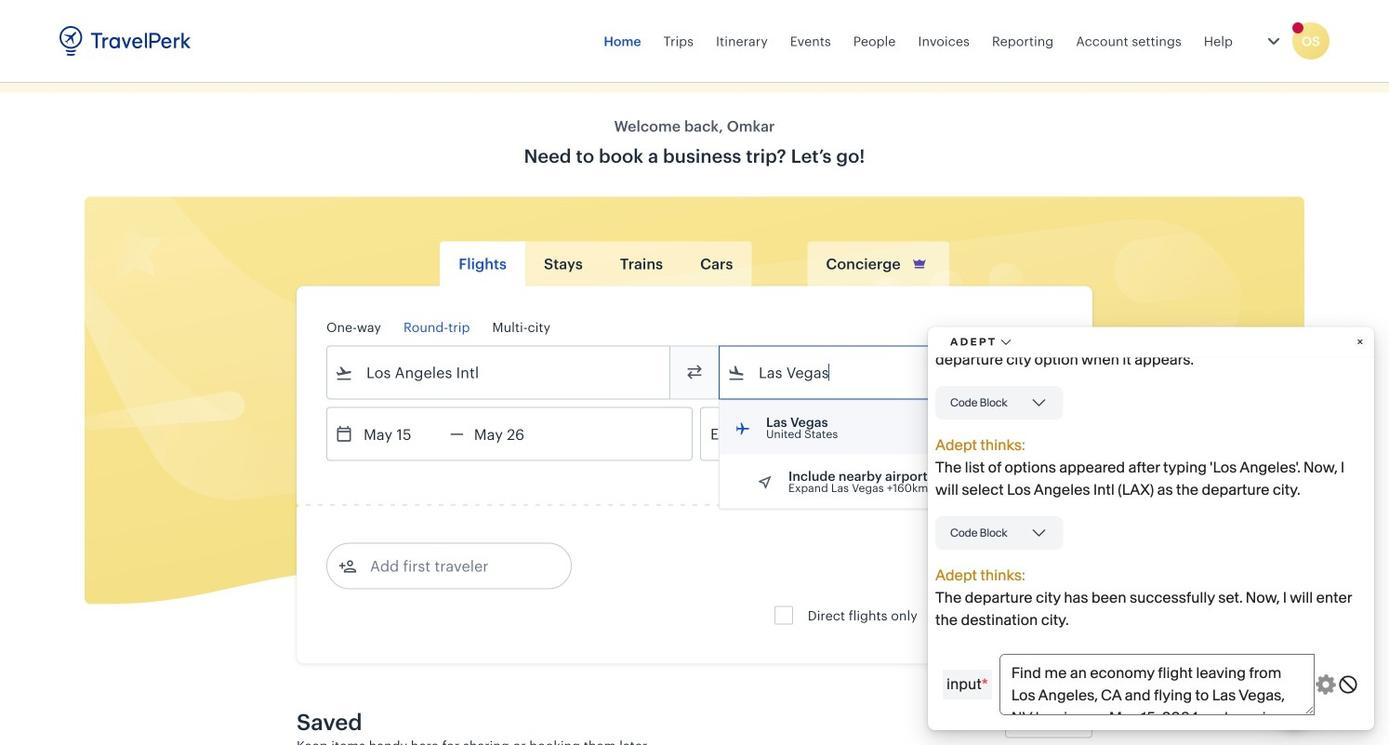 Task type: vqa. For each thing, say whether or not it's contained in the screenshot.
From "search box"
yes



Task type: locate. For each thing, give the bounding box(es) containing it.
To search field
[[746, 358, 1038, 387]]

Depart text field
[[354, 408, 450, 460]]



Task type: describe. For each thing, give the bounding box(es) containing it.
Return text field
[[464, 408, 561, 460]]

From search field
[[354, 358, 646, 387]]

Add first traveler search field
[[357, 551, 551, 581]]



